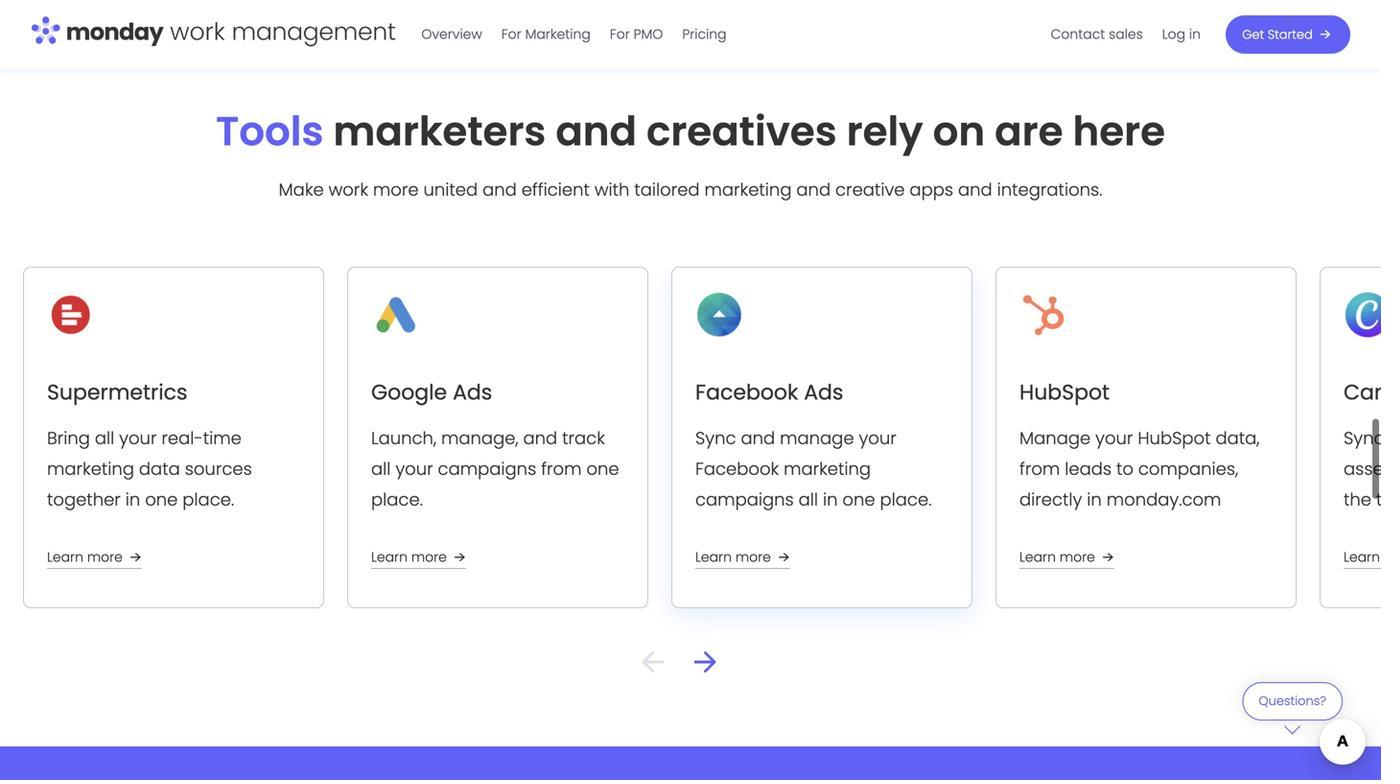 Task type: vqa. For each thing, say whether or not it's contained in the screenshot.
the topmost management
no



Task type: describe. For each thing, give the bounding box(es) containing it.
all inside bring all your real-time marketing data sources together in one place.
[[95, 426, 114, 451]]

for pmo link
[[600, 19, 673, 50]]

started
[[1268, 26, 1313, 43]]

make work more united and efficient with tailored marketing and creative apps and integrations.
[[279, 178, 1103, 202]]

together
[[47, 488, 121, 512]]

campaigns for google ads
[[438, 457, 537, 481]]

get
[[1243, 26, 1265, 43]]

work
[[329, 178, 368, 202]]

sync and manage your facebook marketing campaigns all in one place.
[[696, 426, 932, 512]]

your inside bring all your real-time marketing data sources together in one place.
[[119, 426, 157, 451]]

rely
[[847, 103, 924, 159]]

manage,
[[441, 426, 519, 451]]

from inside launch, manage, and track all your campaigns from one place.
[[541, 457, 582, 481]]

for marketing
[[502, 25, 591, 44]]

more for supermetrics
[[87, 548, 123, 567]]

learn for hubspot
[[1020, 548, 1056, 567]]

data,
[[1216, 426, 1260, 451]]

all inside sync and manage your facebook marketing campaigns all in one place.
[[799, 488, 818, 512]]

manage
[[780, 426, 854, 451]]

sales
[[1109, 25, 1143, 44]]

and inside launch, manage, and track all your campaigns from one place.
[[523, 426, 558, 451]]

next item image
[[695, 651, 717, 674]]

data
[[139, 457, 180, 481]]

learn more for google ads
[[371, 548, 447, 567]]

contact sales link
[[1042, 19, 1153, 50]]

learn 
[[1344, 548, 1382, 567]]

learn for can
[[1344, 548, 1381, 567]]

real-
[[162, 426, 203, 451]]

canva image
[[1344, 291, 1382, 339]]

in inside list
[[1190, 25, 1201, 44]]

marketing
[[525, 25, 591, 44]]

your inside sync and manage your facebook marketing campaigns all in one place.
[[859, 426, 897, 451]]

supermetrics image
[[47, 291, 95, 339]]

launch,
[[371, 426, 437, 451]]

integrations.
[[997, 178, 1103, 202]]

pricing
[[682, 25, 727, 44]]

learn more link for supermetrics
[[47, 546, 146, 569]]

companies,
[[1139, 457, 1239, 481]]

for pmo
[[610, 25, 663, 44]]

sync for sync
[[1344, 426, 1382, 512]]

questions?
[[1259, 692, 1327, 710]]

marketing down creatives
[[705, 178, 792, 202]]

manage your hubspot data, from leads to companies, directly in monday.com
[[1020, 426, 1260, 512]]

overview link
[[412, 19, 492, 50]]

one inside sync and manage your facebook marketing campaigns all in one place.
[[843, 488, 876, 512]]

marketing for facebook ads
[[784, 457, 871, 481]]

monday.com work management image
[[31, 13, 397, 53]]

from inside manage your hubspot data, from leads to companies, directly in monday.com
[[1020, 457, 1061, 481]]

previous item button
[[642, 651, 664, 674]]

and up with
[[556, 103, 637, 159]]

marketers
[[333, 103, 546, 159]]

campaigns for facebook ads
[[696, 488, 794, 512]]

learn for supermetrics
[[47, 548, 83, 567]]

get started button
[[1226, 15, 1351, 54]]

your inside launch, manage, and track all your campaigns from one place.
[[396, 457, 433, 481]]

contact
[[1051, 25, 1106, 44]]

for marketing link
[[492, 19, 600, 50]]

time
[[203, 426, 242, 451]]

monday.com
[[1107, 488, 1222, 512]]

facebook ads image
[[696, 291, 744, 339]]

next item button
[[695, 651, 717, 674]]

in inside manage your hubspot data, from leads to companies, directly in monday.com
[[1087, 488, 1102, 512]]

in inside bring all your real-time marketing data sources together in one place.
[[125, 488, 140, 512]]

marketing for supermetrics
[[47, 457, 134, 481]]

track
[[562, 426, 605, 451]]

and inside sync and manage your facebook marketing campaigns all in one place.
[[741, 426, 775, 451]]

to
[[1117, 457, 1134, 481]]

here
[[1073, 103, 1166, 159]]

facebook ads
[[696, 378, 844, 407]]

and right apps
[[958, 178, 993, 202]]

all inside launch, manage, and track all your campaigns from one place.
[[371, 457, 391, 481]]

0 vertical spatial hubspot
[[1020, 378, 1110, 407]]

on
[[933, 103, 986, 159]]

your inside manage your hubspot data, from leads to companies, directly in monday.com
[[1096, 426, 1134, 451]]

previous item image
[[642, 651, 664, 674]]



Task type: locate. For each thing, give the bounding box(es) containing it.
learn more
[[47, 548, 123, 567], [371, 548, 447, 567], [696, 548, 771, 567], [1020, 548, 1096, 567]]

and left creative
[[797, 178, 831, 202]]

and right united
[[483, 178, 517, 202]]

0 horizontal spatial ads
[[453, 378, 492, 407]]

more for google ads
[[411, 548, 447, 567]]

from
[[541, 457, 582, 481], [1020, 457, 1061, 481]]

learn for facebook ads
[[696, 548, 732, 567]]

one down data
[[145, 488, 178, 512]]

0 horizontal spatial place.
[[183, 488, 234, 512]]

log in
[[1163, 25, 1201, 44]]

3 learn from the left
[[696, 548, 732, 567]]

for for for pmo
[[610, 25, 630, 44]]

in
[[1190, 25, 1201, 44], [125, 488, 140, 512], [823, 488, 838, 512], [1087, 488, 1102, 512]]

place.
[[183, 488, 234, 512], [371, 488, 423, 512], [880, 488, 932, 512]]

leads
[[1065, 457, 1112, 481]]

ads up manage,
[[453, 378, 492, 407]]

0 horizontal spatial campaigns
[[438, 457, 537, 481]]

4 learn more link from the left
[[1020, 546, 1119, 569]]

1 place. from the left
[[183, 488, 234, 512]]

your up data
[[119, 426, 157, 451]]

1 horizontal spatial from
[[1020, 457, 1061, 481]]

your right manage at right bottom
[[859, 426, 897, 451]]

2 place. from the left
[[371, 488, 423, 512]]

one down manage at right bottom
[[843, 488, 876, 512]]

5 learn from the left
[[1344, 548, 1381, 567]]

marketing inside bring all your real-time marketing data sources together in one place.
[[47, 457, 134, 481]]

2 sync from the left
[[1344, 426, 1382, 512]]

in inside sync and manage your facebook marketing campaigns all in one place.
[[823, 488, 838, 512]]

for inside for pmo link
[[610, 25, 630, 44]]

more for facebook ads
[[736, 548, 771, 567]]

contact sales
[[1051, 25, 1143, 44]]

1 horizontal spatial for
[[610, 25, 630, 44]]

one
[[587, 457, 619, 481], [145, 488, 178, 512], [843, 488, 876, 512]]

1 horizontal spatial campaigns
[[696, 488, 794, 512]]

1 facebook from the top
[[696, 378, 799, 407]]

make
[[279, 178, 324, 202]]

more for hubspot
[[1060, 548, 1096, 567]]

sync down can
[[1344, 426, 1382, 512]]

all right bring
[[95, 426, 114, 451]]

pmo
[[634, 25, 663, 44]]

learn more for hubspot
[[1020, 548, 1096, 567]]

0 vertical spatial facebook
[[696, 378, 799, 407]]

place. inside sync and manage your facebook marketing campaigns all in one place.
[[880, 488, 932, 512]]

learn more for facebook ads
[[696, 548, 771, 567]]

3 learn more from the left
[[696, 548, 771, 567]]

4 learn from the left
[[1020, 548, 1056, 567]]

main element
[[412, 0, 1351, 69]]

all
[[95, 426, 114, 451], [371, 457, 391, 481], [799, 488, 818, 512]]

and
[[556, 103, 637, 159], [483, 178, 517, 202], [797, 178, 831, 202], [958, 178, 993, 202], [523, 426, 558, 451], [741, 426, 775, 451]]

facebook down 'facebook ads'
[[696, 457, 779, 481]]

with
[[595, 178, 630, 202]]

for left marketing
[[502, 25, 522, 44]]

2 for from the left
[[610, 25, 630, 44]]

learn more link for google ads
[[371, 546, 470, 569]]

1 learn from the left
[[47, 548, 83, 567]]

ads up manage at right bottom
[[804, 378, 844, 407]]

efficient
[[522, 178, 590, 202]]

1 for from the left
[[502, 25, 522, 44]]

marketing down manage at right bottom
[[784, 457, 871, 481]]

learn
[[47, 548, 83, 567], [371, 548, 408, 567], [696, 548, 732, 567], [1020, 548, 1056, 567], [1344, 548, 1381, 567]]

1 horizontal spatial all
[[371, 457, 391, 481]]

sync
[[696, 426, 736, 451], [1344, 426, 1382, 512]]

0 horizontal spatial one
[[145, 488, 178, 512]]

pricing link
[[673, 19, 736, 50]]

marketing up together
[[47, 457, 134, 481]]

0 horizontal spatial sync
[[696, 426, 736, 451]]

1 learn more from the left
[[47, 548, 123, 567]]

one inside bring all your real-time marketing data sources together in one place.
[[145, 488, 178, 512]]

hubspot image
[[1020, 291, 1068, 339]]

campaigns down manage at right bottom
[[696, 488, 794, 512]]

0 vertical spatial campaigns
[[438, 457, 537, 481]]

1 vertical spatial all
[[371, 457, 391, 481]]

1 vertical spatial hubspot
[[1138, 426, 1211, 451]]

in down manage at right bottom
[[823, 488, 838, 512]]

1 horizontal spatial sync
[[1344, 426, 1382, 512]]

2 horizontal spatial all
[[799, 488, 818, 512]]

google
[[371, 378, 447, 407]]

your up to
[[1096, 426, 1134, 451]]

1 ads from the left
[[453, 378, 492, 407]]

supermetrics
[[47, 378, 188, 407]]

learn for google ads
[[371, 548, 408, 567]]

3 learn more link from the left
[[696, 546, 794, 569]]

1 vertical spatial campaigns
[[696, 488, 794, 512]]

directly
[[1020, 488, 1083, 512]]

log
[[1163, 25, 1186, 44]]

campaigns inside sync and manage your facebook marketing campaigns all in one place.
[[696, 488, 794, 512]]

one down "track" on the bottom left of page
[[587, 457, 619, 481]]

more
[[373, 178, 419, 202], [87, 548, 123, 567], [411, 548, 447, 567], [736, 548, 771, 567], [1060, 548, 1096, 567]]

2 horizontal spatial place.
[[880, 488, 932, 512]]

hubspot up manage
[[1020, 378, 1110, 407]]

2 learn more from the left
[[371, 548, 447, 567]]

sync down 'facebook ads'
[[696, 426, 736, 451]]

your
[[119, 426, 157, 451], [859, 426, 897, 451], [1096, 426, 1134, 451], [396, 457, 433, 481]]

learn inside learn link
[[1344, 548, 1381, 567]]

facebook inside sync and manage your facebook marketing campaigns all in one place.
[[696, 457, 779, 481]]

questions? button
[[1243, 682, 1343, 734]]

hubspot
[[1020, 378, 1110, 407], [1138, 426, 1211, 451]]

2 learn from the left
[[371, 548, 408, 567]]

facebook
[[696, 378, 799, 407], [696, 457, 779, 481]]

1 from from the left
[[541, 457, 582, 481]]

in down leads
[[1087, 488, 1102, 512]]

launch, manage, and track all your campaigns from one place.
[[371, 426, 619, 512]]

apps
[[910, 178, 954, 202]]

all down launch,
[[371, 457, 391, 481]]

are
[[995, 103, 1064, 159]]

learn link
[[1344, 546, 1382, 569]]

hubspot up companies,
[[1138, 426, 1211, 451]]

place. inside launch, manage, and track all your campaigns from one place.
[[371, 488, 423, 512]]

campaigns
[[438, 457, 537, 481], [696, 488, 794, 512]]

tools
[[216, 103, 324, 159]]

hubspot inside manage your hubspot data, from leads to companies, directly in monday.com
[[1138, 426, 1211, 451]]

in down data
[[125, 488, 140, 512]]

all down manage at right bottom
[[799, 488, 818, 512]]

list containing contact sales
[[1042, 0, 1211, 69]]

facebook down facebook ads "image"
[[696, 378, 799, 407]]

0 vertical spatial all
[[95, 426, 114, 451]]

sync for sync and manage your facebook marketing campaigns all in one place.
[[696, 426, 736, 451]]

can
[[1344, 378, 1382, 407]]

2 learn more link from the left
[[371, 546, 470, 569]]

2 horizontal spatial one
[[843, 488, 876, 512]]

1 sync from the left
[[696, 426, 736, 451]]

1 learn more link from the left
[[47, 546, 146, 569]]

learn more link for hubspot
[[1020, 546, 1119, 569]]

get started
[[1243, 26, 1313, 43]]

place. inside bring all your real-time marketing data sources together in one place.
[[183, 488, 234, 512]]

2 ads from the left
[[804, 378, 844, 407]]

0 horizontal spatial hubspot
[[1020, 378, 1110, 407]]

campaigns inside launch, manage, and track all your campaigns from one place.
[[438, 457, 537, 481]]

sources
[[185, 457, 252, 481]]

manage
[[1020, 426, 1091, 451]]

2 vertical spatial all
[[799, 488, 818, 512]]

list
[[1042, 0, 1211, 69]]

campaigns down manage,
[[438, 457, 537, 481]]

ads for google ads
[[453, 378, 492, 407]]

bring all your real-time marketing data sources together in one place.
[[47, 426, 252, 512]]

1 horizontal spatial place.
[[371, 488, 423, 512]]

0 horizontal spatial from
[[541, 457, 582, 481]]

for inside for marketing link
[[502, 25, 522, 44]]

ads for facebook ads
[[804, 378, 844, 407]]

learn more link
[[47, 546, 146, 569], [371, 546, 470, 569], [696, 546, 794, 569], [1020, 546, 1119, 569]]

1 horizontal spatial ads
[[804, 378, 844, 407]]

google ads
[[371, 378, 492, 407]]

your down launch,
[[396, 457, 433, 481]]

2 from from the left
[[1020, 457, 1061, 481]]

learn more link for facebook ads
[[696, 546, 794, 569]]

learn more for supermetrics
[[47, 548, 123, 567]]

google ads image
[[371, 291, 419, 339]]

0 horizontal spatial all
[[95, 426, 114, 451]]

2 facebook from the top
[[696, 457, 779, 481]]

3 place. from the left
[[880, 488, 932, 512]]

and down 'facebook ads'
[[741, 426, 775, 451]]

for for for marketing
[[502, 25, 522, 44]]

creatives
[[647, 103, 837, 159]]

4 learn more from the left
[[1020, 548, 1096, 567]]

for
[[502, 25, 522, 44], [610, 25, 630, 44]]

1 horizontal spatial hubspot
[[1138, 426, 1211, 451]]

marketing inside sync and manage your facebook marketing campaigns all in one place.
[[784, 457, 871, 481]]

united
[[424, 178, 478, 202]]

one inside launch, manage, and track all your campaigns from one place.
[[587, 457, 619, 481]]

for left pmo
[[610, 25, 630, 44]]

tailored
[[635, 178, 700, 202]]

1 vertical spatial facebook
[[696, 457, 779, 481]]

1 horizontal spatial one
[[587, 457, 619, 481]]

tools marketers and creatives rely on are here
[[216, 103, 1166, 159]]

log in link
[[1153, 19, 1211, 50]]

ads
[[453, 378, 492, 407], [804, 378, 844, 407]]

0 horizontal spatial for
[[502, 25, 522, 44]]

sync inside sync and manage your facebook marketing campaigns all in one place.
[[696, 426, 736, 451]]

from up directly
[[1020, 457, 1061, 481]]

from down "track" on the bottom left of page
[[541, 457, 582, 481]]

overview
[[422, 25, 482, 44]]

and left "track" on the bottom left of page
[[523, 426, 558, 451]]

bring
[[47, 426, 90, 451]]

marketing
[[705, 178, 792, 202], [47, 457, 134, 481], [784, 457, 871, 481]]

in right log
[[1190, 25, 1201, 44]]

creative
[[836, 178, 905, 202]]



